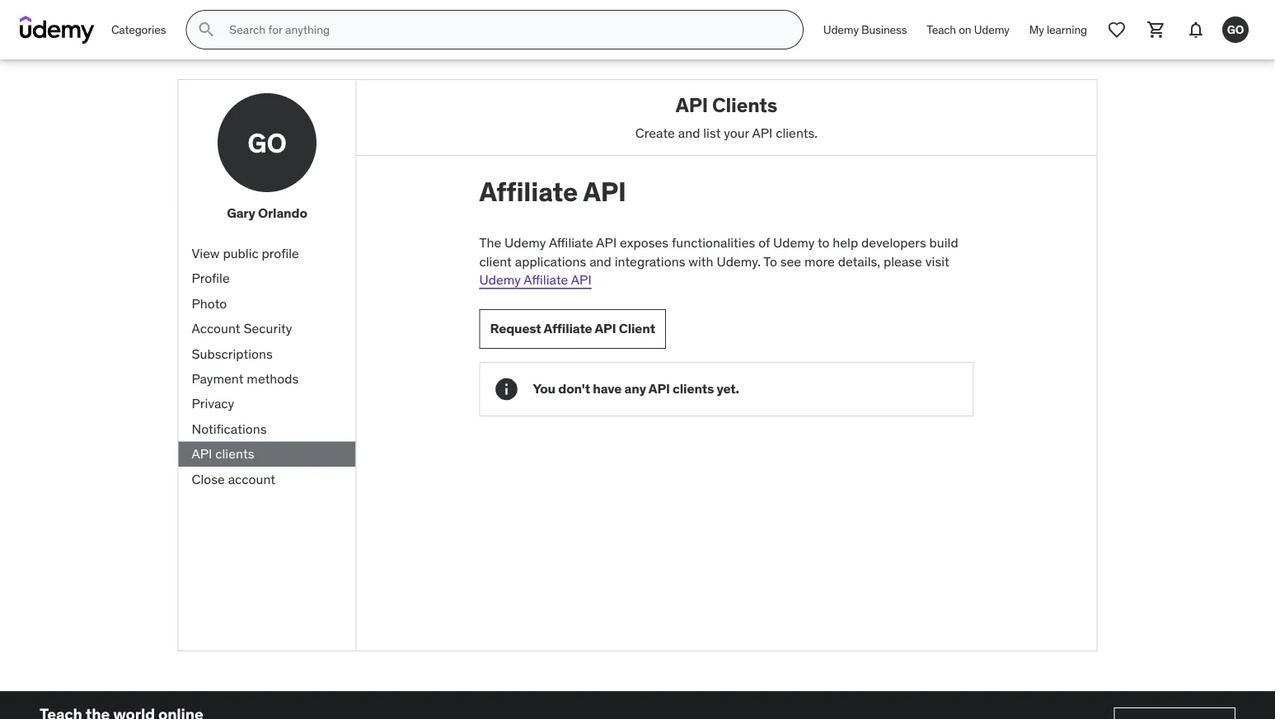 Task type: locate. For each thing, give the bounding box(es) containing it.
go
[[1228, 22, 1245, 37], [248, 126, 287, 159]]

my
[[1030, 22, 1045, 37]]

orlando
[[258, 205, 307, 221]]

api clients link
[[179, 441, 356, 467]]

udemy
[[824, 22, 859, 37], [974, 22, 1010, 37], [505, 234, 546, 251], [773, 234, 815, 251], [480, 271, 521, 288]]

profile
[[192, 270, 230, 287]]

to
[[764, 253, 777, 270]]

api
[[676, 92, 708, 117], [752, 124, 773, 141], [583, 175, 626, 208], [596, 234, 617, 251], [571, 271, 592, 288], [595, 320, 616, 337], [649, 380, 670, 397], [192, 445, 212, 462]]

0 vertical spatial and
[[678, 124, 700, 141]]

gary
[[227, 205, 255, 221]]

notifications image
[[1187, 20, 1206, 40]]

affiliate up applications
[[549, 234, 594, 251]]

api up close
[[192, 445, 212, 462]]

with
[[689, 253, 714, 270]]

1 vertical spatial and
[[590, 253, 612, 270]]

api inside request affiliate api client button
[[595, 320, 616, 337]]

request affiliate api client
[[490, 320, 655, 337]]

1 horizontal spatial and
[[678, 124, 700, 141]]

developers
[[862, 234, 927, 251]]

go link
[[1216, 10, 1256, 49]]

Search for anything text field
[[226, 16, 783, 44]]

don't
[[559, 380, 590, 397]]

0 horizontal spatial clients
[[215, 445, 254, 462]]

please
[[884, 253, 923, 270]]

you
[[533, 380, 556, 397]]

udemy affiliate api link
[[480, 271, 592, 288]]

notifications link
[[179, 416, 356, 441]]

view public profile profile photo account security subscriptions payment methods privacy notifications api clients close account
[[192, 245, 299, 487]]

clients left yet. at the bottom right of page
[[673, 380, 714, 397]]

and left integrations
[[590, 253, 612, 270]]

of
[[759, 234, 770, 251]]

request affiliate api client button
[[480, 309, 666, 349]]

list
[[704, 124, 721, 141]]

1 vertical spatial clients
[[215, 445, 254, 462]]

photo
[[192, 295, 227, 312]]

business
[[862, 22, 907, 37]]

udemy business
[[824, 22, 907, 37]]

udemy right on
[[974, 22, 1010, 37]]

0 vertical spatial clients
[[673, 380, 714, 397]]

go right notifications icon
[[1228, 22, 1245, 37]]

affiliate right request
[[544, 320, 593, 337]]

affiliate up the
[[480, 175, 578, 208]]

api down applications
[[571, 271, 592, 288]]

0 horizontal spatial go
[[248, 126, 287, 159]]

methods
[[247, 370, 299, 387]]

view
[[192, 245, 220, 262]]

functionalities
[[672, 234, 756, 251]]

account
[[192, 320, 240, 337]]

clients
[[712, 92, 778, 117]]

clients inside view public profile profile photo account security subscriptions payment methods privacy notifications api clients close account
[[215, 445, 254, 462]]

the udemy affiliate api exposes functionalities of udemy to help developers build client applications and integrations with udemy.  to see more details, please visit udemy affiliate api
[[480, 234, 959, 288]]

gary orlando
[[227, 205, 307, 221]]

notifications
[[192, 420, 267, 437]]

clients down notifications
[[215, 445, 254, 462]]

0 horizontal spatial and
[[590, 253, 612, 270]]

affiliate
[[480, 175, 578, 208], [549, 234, 594, 251], [524, 271, 568, 288], [544, 320, 593, 337]]

privacy
[[192, 395, 234, 412]]

your
[[724, 124, 750, 141]]

1 horizontal spatial clients
[[673, 380, 714, 397]]

have
[[593, 380, 622, 397]]

api right any
[[649, 380, 670, 397]]

clients
[[673, 380, 714, 397], [215, 445, 254, 462]]

privacy link
[[179, 391, 356, 416]]

api left "client"
[[595, 320, 616, 337]]

my learning
[[1030, 22, 1088, 37]]

categories button
[[101, 10, 176, 49]]

and
[[678, 124, 700, 141], [590, 253, 612, 270]]

subscriptions
[[192, 345, 273, 362]]

1 horizontal spatial go
[[1228, 22, 1245, 37]]

affiliate api
[[480, 175, 626, 208]]

wishlist image
[[1107, 20, 1127, 40]]

go up gary orlando
[[248, 126, 287, 159]]

affiliate inside request affiliate api client button
[[544, 320, 593, 337]]

shopping cart with 0 items image
[[1147, 20, 1167, 40]]

and left list on the top right of the page
[[678, 124, 700, 141]]

udemy image
[[20, 16, 95, 44]]



Task type: describe. For each thing, give the bounding box(es) containing it.
and inside the udemy affiliate api exposes functionalities of udemy to help developers build client applications and integrations with udemy.  to see more details, please visit udemy affiliate api
[[590, 253, 612, 270]]

payment
[[192, 370, 244, 387]]

public
[[223, 245, 259, 262]]

close account link
[[179, 467, 356, 492]]

request
[[490, 320, 541, 337]]

more
[[805, 253, 835, 270]]

yet.
[[717, 380, 740, 397]]

subscriptions link
[[179, 341, 356, 366]]

my learning link
[[1020, 10, 1098, 49]]

close
[[192, 470, 225, 487]]

build
[[930, 234, 959, 251]]

udemy up applications
[[505, 234, 546, 251]]

profile
[[262, 245, 299, 262]]

api clients create and list your api clients.
[[636, 92, 818, 141]]

you don't have any api clients yet.
[[533, 380, 740, 397]]

submit search image
[[197, 20, 216, 40]]

api left exposes
[[596, 234, 617, 251]]

account
[[228, 470, 275, 487]]

security
[[244, 320, 292, 337]]

api up exposes
[[583, 175, 626, 208]]

any
[[625, 380, 646, 397]]

and inside api clients create and list your api clients.
[[678, 124, 700, 141]]

profile link
[[179, 266, 356, 291]]

0 vertical spatial go
[[1228, 22, 1245, 37]]

view public profile link
[[179, 241, 356, 266]]

visit
[[926, 253, 950, 270]]

teach on udemy
[[927, 22, 1010, 37]]

udemy left the business
[[824, 22, 859, 37]]

client
[[619, 320, 655, 337]]

teach on udemy link
[[917, 10, 1020, 49]]

api up list on the top right of the page
[[676, 92, 708, 117]]

teach
[[927, 22, 957, 37]]

affiliate down applications
[[524, 271, 568, 288]]

udemy.
[[717, 253, 761, 270]]

udemy down client
[[480, 271, 521, 288]]

categories
[[111, 22, 166, 37]]

details,
[[838, 253, 881, 270]]

api inside view public profile profile photo account security subscriptions payment methods privacy notifications api clients close account
[[192, 445, 212, 462]]

the
[[480, 234, 502, 251]]

account security link
[[179, 316, 356, 341]]

applications
[[515, 253, 587, 270]]

udemy up see
[[773, 234, 815, 251]]

create
[[636, 124, 675, 141]]

clients.
[[776, 124, 818, 141]]

api right your
[[752, 124, 773, 141]]

integrations
[[615, 253, 686, 270]]

to
[[818, 234, 830, 251]]

payment methods link
[[179, 366, 356, 391]]

help
[[833, 234, 859, 251]]

client
[[480, 253, 512, 270]]

learning
[[1047, 22, 1088, 37]]

1 vertical spatial go
[[248, 126, 287, 159]]

udemy business link
[[814, 10, 917, 49]]

exposes
[[620, 234, 669, 251]]

see
[[781, 253, 802, 270]]

on
[[959, 22, 972, 37]]

photo link
[[179, 291, 356, 316]]



Task type: vqa. For each thing, say whether or not it's contained in the screenshot.
(and
no



